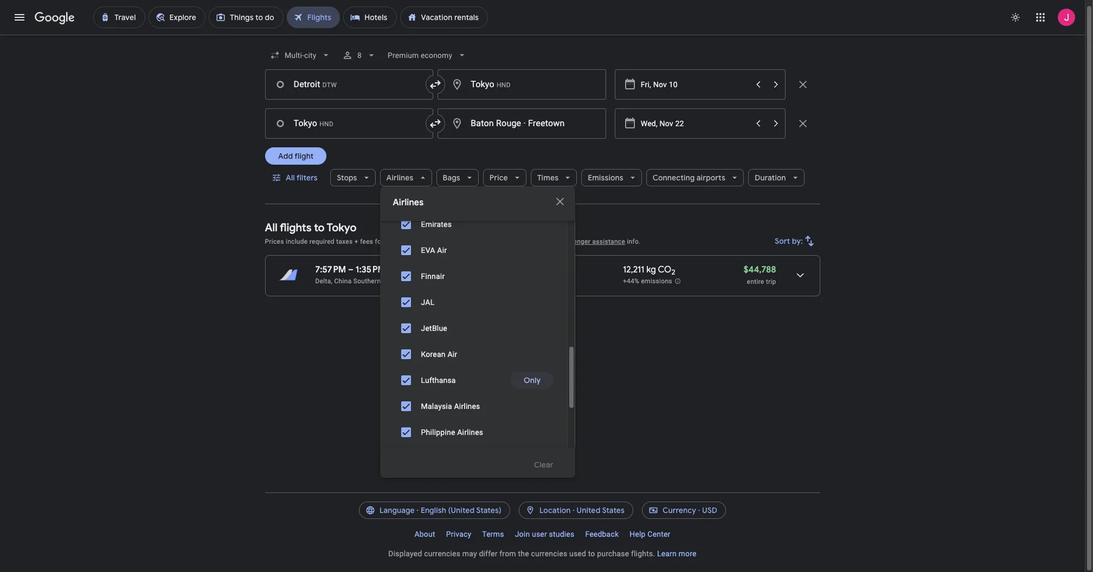 Task type: locate. For each thing, give the bounding box(es) containing it.
0 horizontal spatial 8
[[357, 51, 362, 60]]

currency
[[663, 506, 696, 516]]

air for eva air
[[437, 246, 447, 255]]

7:57 pm
[[315, 265, 346, 275]]

air right eva
[[437, 246, 447, 255]]

united states
[[577, 506, 625, 516]]

rouge
[[496, 118, 521, 128]]

all up prices on the top of the page
[[265, 221, 277, 235]]

taxes
[[336, 238, 353, 246]]

airports
[[697, 173, 725, 183]]

learn more link
[[657, 550, 697, 558]]

1 vertical spatial only button
[[511, 368, 554, 394]]

prices
[[265, 238, 284, 246]]

only for emirates
[[524, 220, 541, 229]]

change appearance image
[[1002, 4, 1028, 30]]

displayed currencies may differ from the currencies used to purchase flights. learn more
[[388, 550, 697, 558]]

2 vertical spatial air
[[447, 350, 457, 359]]

2 departure text field from the top
[[641, 109, 748, 138]]

–
[[348, 265, 354, 275]]

passenger assistance button
[[558, 238, 625, 246]]

connection
[[498, 278, 533, 285]]

Departure time: 7:57 PM. text field
[[315, 265, 346, 275]]

to up required
[[314, 221, 325, 235]]

by
[[416, 278, 423, 285]]

all for all flights to tokyo
[[265, 221, 277, 235]]

join user studies link
[[509, 526, 580, 543]]

help center link
[[624, 526, 676, 543]]

+44%
[[623, 278, 639, 285]]

1 vertical spatial 8
[[385, 238, 389, 246]]

only
[[524, 220, 541, 229], [524, 376, 541, 385]]

airlines right philippine
[[457, 428, 483, 437]]

None search field
[[265, 42, 820, 478]]

8
[[357, 51, 362, 60], [385, 238, 389, 246]]

currencies down privacy link
[[424, 550, 460, 558]]

2 left stops
[[547, 265, 552, 275]]

remove flight from tokyo to baton rouge or freetown on wed, nov 22 image
[[796, 117, 809, 130]]

all left filters
[[285, 173, 295, 183]]

air left dba
[[455, 278, 464, 285]]

0 vertical spatial only button
[[511, 211, 554, 237]]

passenger assistance
[[558, 238, 625, 246]]

studies
[[549, 530, 574, 539]]

only button
[[511, 211, 554, 237], [511, 368, 554, 394]]

12,211 kg co 2
[[623, 265, 675, 277]]

Departure text field
[[641, 70, 748, 99], [641, 109, 748, 138]]

required
[[309, 238, 334, 246]]

2 up 'emissions'
[[671, 268, 675, 277]]

all filters
[[285, 173, 317, 183]]

to
[[314, 221, 325, 235], [588, 550, 595, 558]]

stops
[[554, 265, 575, 275]]

1 vertical spatial departure text field
[[641, 109, 748, 138]]

all filters button
[[265, 165, 326, 191]]

None text field
[[265, 69, 433, 100], [438, 69, 606, 100], [438, 108, 606, 139], [265, 69, 433, 100], [438, 69, 606, 100], [438, 108, 606, 139]]

0 vertical spatial to
[[314, 221, 325, 235]]

about
[[414, 530, 435, 539]]

baton rouge · freetown
[[471, 118, 565, 128]]

1 vertical spatial to
[[588, 550, 595, 558]]

for
[[375, 238, 384, 246]]

1 horizontal spatial to
[[588, 550, 595, 558]]

1 horizontal spatial currencies
[[531, 550, 567, 558]]

airlines down airlines popup button
[[393, 197, 424, 208]]

qatar airways only image
[[511, 446, 554, 472]]

1 horizontal spatial 2
[[671, 268, 675, 277]]

to right used
[[588, 550, 595, 558]]

air right korean
[[447, 350, 457, 359]]

used
[[569, 550, 586, 558]]

departure text field for remove flight from tokyo to baton rouge or freetown on wed, nov 22 icon at the right top of the page
[[641, 109, 748, 138]]

passenger
[[558, 238, 590, 246]]

connecting airports button
[[646, 165, 744, 191]]

none text field inside search field
[[265, 108, 433, 139]]

1 only from the top
[[524, 220, 541, 229]]

feedback link
[[580, 526, 624, 543]]

1 horizontal spatial all
[[285, 173, 295, 183]]

1 vertical spatial all
[[265, 221, 277, 235]]

0 vertical spatial departure text field
[[641, 70, 748, 99]]

finnair
[[421, 272, 445, 281]]

0 vertical spatial only
[[524, 220, 541, 229]]

stops
[[337, 173, 357, 183]]

help
[[630, 530, 646, 539]]

$44,788
[[744, 265, 776, 275]]

0 horizontal spatial currencies
[[424, 550, 460, 558]]

more
[[679, 550, 697, 558]]

terms link
[[477, 526, 509, 543]]

sort by: button
[[770, 228, 820, 254]]

join
[[515, 530, 530, 539]]

delta,
[[315, 278, 332, 285]]

0 vertical spatial 8
[[357, 51, 362, 60]]

airlines button
[[380, 165, 432, 191]]

philippine
[[421, 428, 455, 437]]

0 horizontal spatial all
[[265, 221, 277, 235]]

passengers.
[[391, 238, 428, 246]]

english (united states)
[[421, 506, 501, 516]]

Arrival time: 1:35 PM on  Sunday, November 12. text field
[[356, 265, 391, 275]]

air
[[437, 246, 447, 255], [455, 278, 464, 285], [447, 350, 457, 359]]

delta, china southern
[[315, 278, 381, 285]]

only for lufthansa
[[524, 376, 541, 385]]

1 vertical spatial only
[[524, 376, 541, 385]]

0 horizontal spatial 2
[[547, 265, 552, 275]]

all inside button
[[285, 173, 295, 183]]

all flights to tokyo
[[265, 221, 356, 235]]

swap origin and destination. image
[[429, 78, 442, 91]]

about link
[[409, 526, 441, 543]]

add flight button
[[265, 147, 326, 165]]

2 only from the top
[[524, 376, 541, 385]]

+
[[354, 238, 358, 246]]

times
[[537, 173, 559, 183]]

privacy link
[[441, 526, 477, 543]]

airlines
[[386, 173, 413, 183], [393, 197, 424, 208], [454, 402, 480, 411], [457, 428, 483, 437]]

freetown
[[528, 118, 565, 128]]

2 only button from the top
[[511, 368, 554, 394]]

terms
[[482, 530, 504, 539]]

endeavor
[[425, 278, 453, 285]]

·
[[523, 118, 526, 128]]

airlines inside popup button
[[386, 173, 413, 183]]

purchase
[[597, 550, 629, 558]]

states
[[602, 506, 625, 516]]

entire
[[747, 278, 764, 286]]

0 vertical spatial air
[[437, 246, 447, 255]]

flights.
[[631, 550, 655, 558]]

1 only button from the top
[[511, 211, 554, 237]]

emirates
[[421, 220, 452, 229]]

1 departure text field from the top
[[641, 70, 748, 99]]

eva
[[421, 246, 435, 255]]

0 vertical spatial all
[[285, 173, 295, 183]]

korean air
[[421, 350, 457, 359]]

all
[[285, 173, 295, 183], [265, 221, 277, 235]]

southern
[[353, 278, 381, 285]]

airlines right stops popup button
[[386, 173, 413, 183]]

None text field
[[265, 108, 433, 139]]

join user studies
[[515, 530, 574, 539]]

None field
[[265, 46, 336, 65], [383, 46, 472, 65], [265, 46, 336, 65], [383, 46, 472, 65]]

1 horizontal spatial 8
[[385, 238, 389, 246]]

currencies down join user studies
[[531, 550, 567, 558]]

air for korean air
[[447, 350, 457, 359]]



Task type: describe. For each thing, give the bounding box(es) containing it.
stops button
[[330, 165, 375, 191]]

fees
[[360, 238, 373, 246]]

operated by endeavor air dba delta connection
[[387, 278, 533, 285]]

2 stops can
[[547, 265, 576, 285]]

2 inside 2 stops can
[[547, 265, 552, 275]]

malaysia airlines
[[421, 402, 480, 411]]

departure text field for "remove flight from detroit to tokyo on fri, nov 10" 'image'
[[641, 70, 748, 99]]

sort
[[775, 236, 790, 246]]

price button
[[483, 165, 526, 191]]

12,211
[[623, 265, 644, 275]]

flight
[[294, 151, 313, 161]]

only button for emirates
[[511, 211, 554, 237]]

1:35 pm
[[356, 265, 385, 275]]

trip
[[766, 278, 776, 286]]

swap origin and destination. image
[[429, 117, 442, 130]]

displayed
[[388, 550, 422, 558]]

jal
[[421, 298, 435, 307]]

by:
[[792, 236, 803, 246]]

8 button
[[338, 42, 381, 68]]

filters
[[296, 173, 317, 183]]

none search field containing airlines
[[265, 42, 820, 478]]

co
[[658, 265, 671, 275]]

(united
[[448, 506, 475, 516]]

help center
[[630, 530, 670, 539]]

feedback
[[585, 530, 619, 539]]

emissions button
[[581, 165, 642, 191]]

language
[[379, 506, 415, 516]]

may
[[462, 550, 477, 558]]

sort by:
[[775, 236, 803, 246]]

price
[[490, 173, 508, 183]]

1 vertical spatial air
[[455, 278, 464, 285]]

2 currencies from the left
[[531, 550, 567, 558]]

main menu image
[[13, 11, 26, 24]]

assistance
[[592, 238, 625, 246]]

bags button
[[436, 165, 479, 191]]

8 inside 8 popup button
[[357, 51, 362, 60]]

english
[[421, 506, 446, 516]]

dba
[[466, 278, 479, 285]]

only button for lufthansa
[[511, 368, 554, 394]]

learn
[[657, 550, 677, 558]]

airlines up philippine airlines
[[454, 402, 480, 411]]

2 stops flight. element
[[547, 265, 575, 277]]

center
[[648, 530, 670, 539]]

location
[[539, 506, 571, 516]]

the
[[518, 550, 529, 558]]

prices include required taxes + fees for 8 passengers.
[[265, 238, 428, 246]]

emissions
[[588, 173, 623, 183]]

lufthansa
[[421, 376, 456, 385]]

connecting airports
[[653, 173, 725, 183]]

eva air
[[421, 246, 447, 255]]

add
[[278, 151, 293, 161]]

1 currencies from the left
[[424, 550, 460, 558]]

flight details. leaves detroit metropolitan wayne county airport at 7:57 pm on friday, november 10 and arrives at haneda airport at 1:35 pm on sunday, november 12. image
[[787, 262, 813, 288]]

$44,788 entire trip
[[744, 265, 776, 286]]

duration
[[755, 173, 786, 183]]

times button
[[531, 165, 577, 191]]

tokyo
[[327, 221, 356, 235]]

remove flight from detroit to tokyo on fri, nov 10 image
[[796, 78, 809, 91]]

can
[[562, 278, 576, 285]]

connecting
[[653, 173, 695, 183]]

duration button
[[748, 165, 804, 191]]

0 horizontal spatial to
[[314, 221, 325, 235]]

baton
[[471, 118, 494, 128]]

7:57 pm – 1:35 pm
[[315, 265, 385, 275]]

privacy
[[446, 530, 471, 539]]

emissions
[[641, 278, 672, 285]]

2 inside 12,211 kg co 2
[[671, 268, 675, 277]]

differ
[[479, 550, 498, 558]]

from
[[499, 550, 516, 558]]

kg
[[646, 265, 656, 275]]

all for all filters
[[285, 173, 295, 183]]

leaves detroit metropolitan wayne county airport at 7:57 pm on friday, november 10 and arrives at haneda airport at 1:35 pm on sunday, november 12. element
[[315, 265, 391, 275]]

flights
[[280, 221, 311, 235]]

add flight
[[278, 151, 313, 161]]

philippine airlines
[[421, 428, 483, 437]]

close dialog image
[[553, 195, 566, 208]]

korean
[[421, 350, 446, 359]]

44788 US dollars text field
[[744, 265, 776, 275]]

jetblue
[[421, 324, 447, 333]]

user
[[532, 530, 547, 539]]



Task type: vqa. For each thing, say whether or not it's contained in the screenshot.
Fri, Dec 8 element
no



